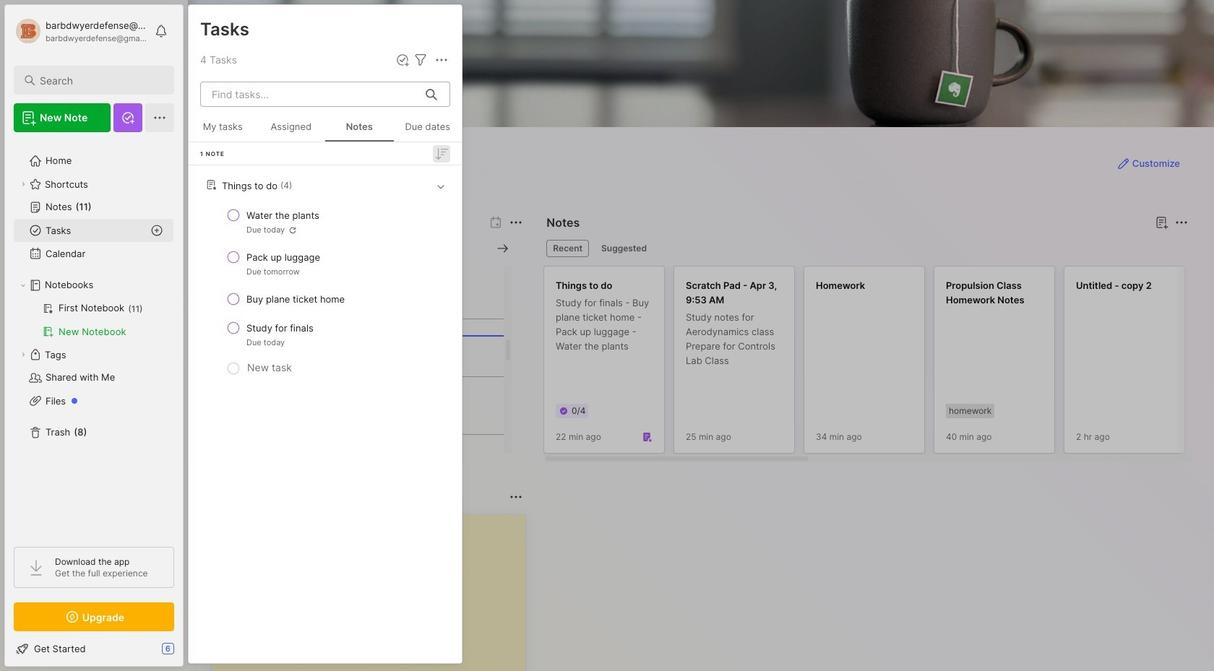 Task type: vqa. For each thing, say whether or not it's contained in the screenshot.
Task 2 0 cell
no



Task type: locate. For each thing, give the bounding box(es) containing it.
row up pack up luggage 2 cell
[[194, 202, 456, 241]]

expand notebooks image
[[19, 281, 27, 290]]

row
[[194, 202, 456, 241], [194, 244, 456, 283], [194, 286, 456, 312], [194, 315, 456, 354]]

more actions and view options image
[[433, 51, 450, 69]]

Start writing… text field
[[223, 515, 525, 671]]

0 horizontal spatial tab
[[547, 240, 589, 257]]

3 row from the top
[[194, 286, 456, 312]]

2 row from the top
[[194, 244, 456, 283]]

Sort options field
[[433, 145, 450, 162]]

tab list
[[547, 240, 1186, 257]]

group
[[14, 297, 173, 343]]

tab
[[547, 240, 589, 257], [595, 240, 653, 257]]

Find tasks… text field
[[203, 82, 417, 106]]

pack up luggage 2 cell
[[246, 250, 320, 265]]

row down buy plane ticket home 3 cell
[[194, 315, 456, 354]]

Search text field
[[40, 74, 161, 87]]

Filter tasks field
[[412, 51, 429, 69]]

Account field
[[14, 17, 147, 46]]

1 horizontal spatial tab
[[595, 240, 653, 257]]

tree inside main element
[[5, 141, 183, 534]]

row group
[[189, 171, 462, 379], [544, 266, 1214, 463]]

1 horizontal spatial row group
[[544, 266, 1214, 463]]

None search field
[[40, 72, 161, 89]]

group inside tree
[[14, 297, 173, 343]]

new task image
[[395, 53, 410, 67]]

row up study for finals 4 cell
[[194, 286, 456, 312]]

expand tags image
[[19, 351, 27, 359]]

tree
[[5, 141, 183, 534]]

row up buy plane ticket home 3 cell
[[194, 244, 456, 283]]



Task type: describe. For each thing, give the bounding box(es) containing it.
filter tasks image
[[412, 51, 429, 69]]

water the plants 1 cell
[[246, 208, 319, 223]]

collapse qa-tasks_sections_bynote_0 image
[[434, 179, 448, 193]]

none search field inside main element
[[40, 72, 161, 89]]

Help and Learning task checklist field
[[5, 637, 183, 661]]

2 tab from the left
[[595, 240, 653, 257]]

main element
[[0, 0, 188, 671]]

click to collapse image
[[182, 645, 193, 662]]

1 tab from the left
[[547, 240, 589, 257]]

More actions and view options field
[[429, 51, 450, 69]]

study for finals 4 cell
[[246, 321, 313, 335]]

1 row from the top
[[194, 202, 456, 241]]

0 horizontal spatial row group
[[189, 171, 462, 379]]

buy plane ticket home 3 cell
[[246, 292, 345, 306]]

4 row from the top
[[194, 315, 456, 354]]



